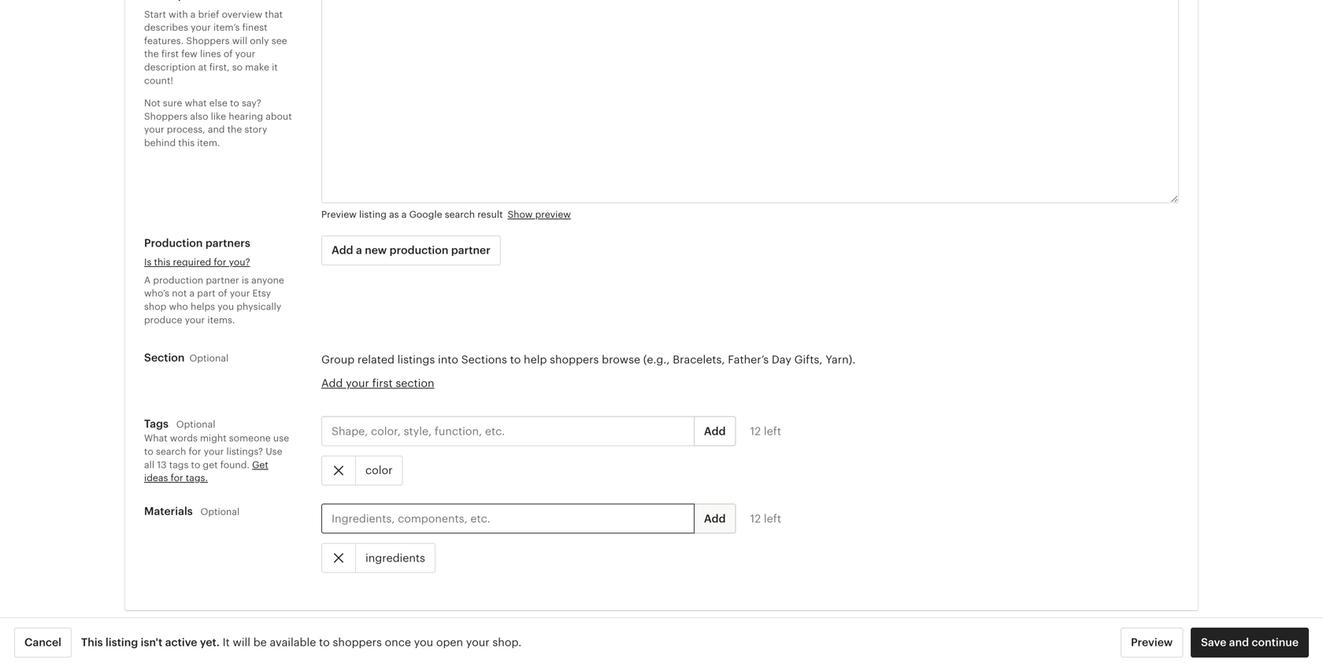 Task type: locate. For each thing, give the bounding box(es) containing it.
for down tags
[[171, 473, 183, 483]]

a right with
[[190, 9, 196, 20]]

0 horizontal spatial first
[[161, 49, 179, 59]]

and
[[208, 124, 225, 135], [1229, 636, 1249, 649]]

0 vertical spatial left
[[764, 425, 781, 437]]

1 horizontal spatial listing
[[359, 209, 387, 220]]

for left you?
[[214, 257, 226, 268]]

optional down items.
[[189, 353, 229, 364]]

1 horizontal spatial and
[[1229, 636, 1249, 649]]

0 horizontal spatial partner
[[206, 275, 239, 285]]

result
[[478, 209, 503, 220]]

you
[[218, 301, 234, 312], [414, 636, 433, 649]]

you right once
[[414, 636, 433, 649]]

1 12 left from the top
[[750, 425, 781, 437]]

partner down result
[[451, 244, 491, 257]]

production up not
[[153, 275, 203, 285]]

shoppers up the lines at left top
[[186, 35, 230, 46]]

1 horizontal spatial the
[[227, 124, 242, 135]]

your down might
[[204, 446, 224, 457]]

listing
[[359, 209, 387, 220], [106, 636, 138, 649]]

0 horizontal spatial production
[[153, 275, 203, 285]]

search left result
[[445, 209, 475, 220]]

cancel button
[[14, 628, 72, 658]]

partner up part at left top
[[206, 275, 239, 285]]

0 vertical spatial you
[[218, 301, 234, 312]]

group
[[321, 353, 355, 366]]

etsy
[[253, 288, 271, 299]]

the
[[144, 49, 159, 59], [227, 124, 242, 135]]

preview inside button
[[1131, 636, 1173, 649]]

first,
[[209, 62, 230, 72]]

1 horizontal spatial production
[[390, 244, 449, 257]]

0 horizontal spatial and
[[208, 124, 225, 135]]

your down brief
[[191, 22, 211, 33]]

left for ingredients
[[764, 512, 781, 525]]

0 horizontal spatial search
[[156, 446, 186, 457]]

optional inside section optional
[[189, 353, 229, 364]]

materials
[[144, 505, 193, 518]]

0 vertical spatial partner
[[451, 244, 491, 257]]

optional for section
[[189, 353, 229, 364]]

add
[[332, 244, 353, 257], [321, 377, 343, 390], [704, 425, 726, 437], [704, 512, 726, 525]]

first
[[161, 49, 179, 59], [372, 377, 393, 390]]

1 vertical spatial 12 left
[[750, 512, 781, 525]]

of right part at left top
[[218, 288, 227, 299]]

0 vertical spatial optional
[[189, 353, 229, 364]]

None text field
[[321, 0, 1179, 203]]

of up the first, on the left top of the page
[[224, 49, 233, 59]]

behind
[[144, 137, 176, 148]]

0 vertical spatial this
[[178, 137, 195, 148]]

count!
[[144, 75, 173, 86]]

0 vertical spatial shoppers
[[550, 353, 599, 366]]

optional up words
[[176, 419, 215, 430]]

1 vertical spatial left
[[764, 512, 781, 525]]

bracelets,
[[673, 353, 725, 366]]

listings?
[[226, 446, 263, 457]]

0 horizontal spatial this
[[154, 257, 170, 268]]

the down features.
[[144, 49, 159, 59]]

2 left from the top
[[764, 512, 781, 525]]

2 add button from the top
[[694, 504, 736, 534]]

of inside production partners is this required for you? a production partner is anyone who's not a part of your etsy shop who helps you physically produce your items.
[[218, 288, 227, 299]]

few
[[181, 49, 198, 59]]

into
[[438, 353, 458, 366]]

optional inside materials optional
[[200, 507, 240, 517]]

is this required for you? link
[[144, 257, 250, 268]]

0 vertical spatial 12
[[750, 425, 761, 437]]

0 vertical spatial search
[[445, 209, 475, 220]]

0 vertical spatial and
[[208, 124, 225, 135]]

0 horizontal spatial you
[[218, 301, 234, 312]]

0 vertical spatial first
[[161, 49, 179, 59]]

0 horizontal spatial listing
[[106, 636, 138, 649]]

tags
[[169, 459, 189, 470]]

1 vertical spatial shoppers
[[144, 111, 188, 122]]

a left new
[[356, 244, 362, 257]]

1 horizontal spatial for
[[189, 446, 201, 457]]

listing left as
[[359, 209, 387, 220]]

1 12 from the top
[[750, 425, 761, 437]]

your up behind
[[144, 124, 164, 135]]

0 vertical spatial will
[[232, 35, 247, 46]]

shoppers left once
[[333, 636, 382, 649]]

items.
[[207, 315, 235, 325]]

color
[[366, 464, 393, 477]]

Ingredients, components, etc. text field
[[321, 504, 695, 534]]

show preview link
[[508, 209, 571, 220]]

gifts,
[[795, 353, 823, 366]]

0 horizontal spatial the
[[144, 49, 159, 59]]

1 vertical spatial partner
[[206, 275, 239, 285]]

related
[[358, 353, 395, 366]]

left
[[764, 425, 781, 437], [764, 512, 781, 525]]

shoppers inside start with a brief overview that describes your item's finest features. shoppers will only see the first few lines of your description at first, so make it count!
[[186, 35, 230, 46]]

get ideas for tags.
[[144, 459, 268, 483]]

1 vertical spatial of
[[218, 288, 227, 299]]

1 vertical spatial listing
[[106, 636, 138, 649]]

this inside not sure what else to say? shoppers also like hearing about your process, and the story behind this item.
[[178, 137, 195, 148]]

listing right this
[[106, 636, 138, 649]]

this right the 'is'
[[154, 257, 170, 268]]

the down hearing
[[227, 124, 242, 135]]

1 horizontal spatial search
[[445, 209, 475, 220]]

this listing isn't active yet. it will be available to shoppers once you open your shop.
[[81, 636, 522, 649]]

will right it
[[233, 636, 251, 649]]

not sure what else to say? shoppers also like hearing about your process, and the story behind this item.
[[144, 98, 292, 148]]

first down related on the bottom of the page
[[372, 377, 393, 390]]

1 horizontal spatial first
[[372, 377, 393, 390]]

what
[[144, 433, 167, 444]]

isn't
[[141, 636, 163, 649]]

0 horizontal spatial shoppers
[[333, 636, 382, 649]]

your down is
[[230, 288, 250, 299]]

optional down the tags.
[[200, 507, 240, 517]]

0 vertical spatial add button
[[694, 416, 736, 446]]

add your first section link
[[321, 377, 434, 390]]

preview left as
[[321, 209, 357, 220]]

12 left for ingredients
[[750, 512, 781, 525]]

say?
[[242, 98, 261, 108]]

2 vertical spatial optional
[[200, 507, 240, 517]]

to left help
[[510, 353, 521, 366]]

you up items.
[[218, 301, 234, 312]]

1 vertical spatial optional
[[176, 419, 215, 430]]

0 vertical spatial listing
[[359, 209, 387, 220]]

brief
[[198, 9, 219, 20]]

with
[[169, 9, 188, 20]]

(e.g.,
[[643, 353, 670, 366]]

optional for materials
[[200, 507, 240, 517]]

1 vertical spatial add button
[[694, 504, 736, 534]]

0 vertical spatial shoppers
[[186, 35, 230, 46]]

optional for tags
[[176, 419, 215, 430]]

a
[[190, 9, 196, 20], [402, 209, 407, 220], [356, 244, 362, 257], [189, 288, 195, 299]]

1 vertical spatial you
[[414, 636, 433, 649]]

preview left save
[[1131, 636, 1173, 649]]

will down item's
[[232, 35, 247, 46]]

1 vertical spatial for
[[189, 446, 201, 457]]

a right not
[[189, 288, 195, 299]]

2 vertical spatial for
[[171, 473, 183, 483]]

someone
[[229, 433, 271, 444]]

0 vertical spatial of
[[224, 49, 233, 59]]

0 vertical spatial preview
[[321, 209, 357, 220]]

add button
[[694, 416, 736, 446], [694, 504, 736, 534]]

first inside start with a brief overview that describes your item's finest features. shoppers will only see the first few lines of your description at first, so make it count!
[[161, 49, 179, 59]]

12 left for color
[[750, 425, 781, 437]]

0 vertical spatial the
[[144, 49, 159, 59]]

this down process, in the left of the page
[[178, 137, 195, 148]]

for down words
[[189, 446, 201, 457]]

production down the google at the left of the page
[[390, 244, 449, 257]]

12
[[750, 425, 761, 437], [750, 512, 761, 525]]

1 horizontal spatial this
[[178, 137, 195, 148]]

you inside production partners is this required for you? a production partner is anyone who's not a part of your etsy shop who helps you physically produce your items.
[[218, 301, 234, 312]]

tags
[[144, 418, 169, 430]]

1 left from the top
[[764, 425, 781, 437]]

and right save
[[1229, 636, 1249, 649]]

0 horizontal spatial preview
[[321, 209, 357, 220]]

shoppers inside not sure what else to say? shoppers also like hearing about your process, and the story behind this item.
[[144, 111, 188, 122]]

first up description at the top of page
[[161, 49, 179, 59]]

part
[[197, 288, 216, 299]]

of inside start with a brief overview that describes your item's finest features. shoppers will only see the first few lines of your description at first, so make it count!
[[224, 49, 233, 59]]

who
[[169, 301, 188, 312]]

1 vertical spatial the
[[227, 124, 242, 135]]

0 vertical spatial for
[[214, 257, 226, 268]]

1 vertical spatial preview
[[1131, 636, 1173, 649]]

search up tags
[[156, 446, 186, 457]]

your down helps
[[185, 315, 205, 325]]

help
[[524, 353, 547, 366]]

0 horizontal spatial for
[[171, 473, 183, 483]]

optional inside tags optional
[[176, 419, 215, 430]]

be
[[253, 636, 267, 649]]

shoppers down the sure
[[144, 111, 188, 122]]

like
[[211, 111, 226, 122]]

not
[[172, 288, 187, 299]]

physically
[[237, 301, 281, 312]]

1 vertical spatial and
[[1229, 636, 1249, 649]]

1 vertical spatial this
[[154, 257, 170, 268]]

1 vertical spatial 12
[[750, 512, 761, 525]]

what
[[185, 98, 207, 108]]

materials optional
[[144, 505, 240, 518]]

and down like
[[208, 124, 225, 135]]

a right as
[[402, 209, 407, 220]]

listings
[[398, 353, 435, 366]]

shoppers
[[186, 35, 230, 46], [144, 111, 188, 122]]

shoppers right help
[[550, 353, 599, 366]]

a inside production partners is this required for you? a production partner is anyone who's not a part of your etsy shop who helps you physically produce your items.
[[189, 288, 195, 299]]

production partners is this required for you? a production partner is anyone who's not a part of your etsy shop who helps you physically produce your items.
[[144, 237, 284, 325]]

2 12 left from the top
[[750, 512, 781, 525]]

1 vertical spatial production
[[153, 275, 203, 285]]

get ideas for tags. link
[[144, 459, 268, 483]]

to
[[230, 98, 239, 108], [510, 353, 521, 366], [144, 446, 153, 457], [191, 459, 200, 470], [319, 636, 330, 649]]

search inside what words might someone use to search for your listings? use all 13 tags to get found.
[[156, 446, 186, 457]]

2 horizontal spatial for
[[214, 257, 226, 268]]

preview button
[[1121, 628, 1183, 658]]

found.
[[220, 459, 250, 470]]

1 vertical spatial search
[[156, 446, 186, 457]]

this
[[178, 137, 195, 148], [154, 257, 170, 268]]

to right the else
[[230, 98, 239, 108]]

section optional
[[144, 351, 229, 364]]

not
[[144, 98, 160, 108]]

sections
[[461, 353, 507, 366]]

1 horizontal spatial preview
[[1131, 636, 1173, 649]]

0 vertical spatial 12 left
[[750, 425, 781, 437]]

make
[[245, 62, 269, 72]]

the inside not sure what else to say? shoppers also like hearing about your process, and the story behind this item.
[[227, 124, 242, 135]]

2 12 from the top
[[750, 512, 761, 525]]

partner
[[451, 244, 491, 257], [206, 275, 239, 285]]



Task type: describe. For each thing, give the bounding box(es) containing it.
for inside get ideas for tags.
[[171, 473, 183, 483]]

is
[[242, 275, 249, 285]]

partner inside production partners is this required for you? a production partner is anyone who's not a part of your etsy shop who helps you physically produce your items.
[[206, 275, 239, 285]]

yarn).
[[826, 353, 856, 366]]

it
[[223, 636, 230, 649]]

father's
[[728, 353, 769, 366]]

for inside what words might someone use to search for your listings? use all 13 tags to get found.
[[189, 446, 201, 457]]

preview for preview listing as a google search result show preview
[[321, 209, 357, 220]]

cancel
[[24, 636, 61, 649]]

save
[[1201, 636, 1227, 649]]

what words might someone use to search for your listings? use all 13 tags to get found.
[[144, 433, 289, 470]]

only
[[250, 35, 269, 46]]

active
[[165, 636, 197, 649]]

who's
[[144, 288, 169, 299]]

and inside not sure what else to say? shoppers also like hearing about your process, and the story behind this item.
[[208, 124, 225, 135]]

tags optional
[[144, 418, 215, 430]]

overview
[[222, 9, 262, 20]]

item.
[[197, 137, 220, 148]]

item's
[[213, 22, 240, 33]]

will inside start with a brief overview that describes your item's finest features. shoppers will only see the first few lines of your description at first, so make it count!
[[232, 35, 247, 46]]

add your first section
[[321, 377, 434, 390]]

description
[[144, 62, 196, 72]]

helps
[[191, 301, 215, 312]]

yet.
[[200, 636, 220, 649]]

1 vertical spatial will
[[233, 636, 251, 649]]

ingredients
[[366, 552, 425, 564]]

new
[[365, 244, 387, 257]]

so
[[232, 62, 243, 72]]

features.
[[144, 35, 184, 46]]

partners
[[205, 237, 250, 249]]

production inside production partners is this required for you? a production partner is anyone who's not a part of your etsy shop who helps you physically produce your items.
[[153, 275, 203, 285]]

start with a brief overview that describes your item's finest features. shoppers will only see the first few lines of your description at first, so make it count!
[[144, 9, 287, 86]]

and inside button
[[1229, 636, 1249, 649]]

this
[[81, 636, 103, 649]]

get
[[252, 459, 268, 470]]

to up the tags.
[[191, 459, 200, 470]]

section
[[144, 351, 185, 364]]

save and continue button
[[1191, 628, 1309, 658]]

your inside not sure what else to say? shoppers also like hearing about your process, and the story behind this item.
[[144, 124, 164, 135]]

finest
[[242, 22, 267, 33]]

use
[[266, 446, 282, 457]]

process,
[[167, 124, 205, 135]]

hearing
[[229, 111, 263, 122]]

1 vertical spatial first
[[372, 377, 393, 390]]

Shape, color, style, function, etc. text field
[[321, 416, 695, 446]]

section
[[396, 377, 434, 390]]

1 horizontal spatial you
[[414, 636, 433, 649]]

12 for color
[[750, 425, 761, 437]]

a inside start with a brief overview that describes your item's finest features. shoppers will only see the first few lines of your description at first, so make it count!
[[190, 9, 196, 20]]

start
[[144, 9, 166, 20]]

production
[[144, 237, 203, 249]]

produce
[[144, 315, 182, 325]]

1 horizontal spatial shoppers
[[550, 353, 599, 366]]

0 vertical spatial production
[[390, 244, 449, 257]]

save and continue
[[1201, 636, 1299, 649]]

to inside not sure what else to say? shoppers also like hearing about your process, and the story behind this item.
[[230, 98, 239, 108]]

open
[[436, 636, 463, 649]]

story
[[245, 124, 267, 135]]

see
[[272, 35, 287, 46]]

available
[[270, 636, 316, 649]]

anyone
[[251, 275, 284, 285]]

a
[[144, 275, 151, 285]]

your up so
[[235, 49, 255, 59]]

1 vertical spatial shoppers
[[333, 636, 382, 649]]

describes
[[144, 22, 188, 33]]

else
[[209, 98, 228, 108]]

words
[[170, 433, 198, 444]]

preview for preview
[[1131, 636, 1173, 649]]

is
[[144, 257, 152, 268]]

also
[[190, 111, 208, 122]]

the inside start with a brief overview that describes your item's finest features. shoppers will only see the first few lines of your description at first, so make it count!
[[144, 49, 159, 59]]

once
[[385, 636, 411, 649]]

it
[[272, 62, 278, 72]]

1 add button from the top
[[694, 416, 736, 446]]

your right open
[[466, 636, 490, 649]]

preview listing as a google search result show preview
[[321, 209, 571, 220]]

might
[[200, 433, 227, 444]]

listing for this
[[106, 636, 138, 649]]

your inside what words might someone use to search for your listings? use all 13 tags to get found.
[[204, 446, 224, 457]]

this inside production partners is this required for you? a production partner is anyone who's not a part of your etsy shop who helps you physically produce your items.
[[154, 257, 170, 268]]

shop
[[144, 301, 166, 312]]

shop.
[[493, 636, 522, 649]]

12 for ingredients
[[750, 512, 761, 525]]

lines
[[200, 49, 221, 59]]

browse
[[602, 353, 641, 366]]

show
[[508, 209, 533, 220]]

ideas
[[144, 473, 168, 483]]

to up all at the left bottom
[[144, 446, 153, 457]]

continue
[[1252, 636, 1299, 649]]

add a new production partner
[[332, 244, 491, 257]]

get
[[203, 459, 218, 470]]

at
[[198, 62, 207, 72]]

all
[[144, 459, 154, 470]]

your down related on the bottom of the page
[[346, 377, 369, 390]]

sure
[[163, 98, 182, 108]]

to right available
[[319, 636, 330, 649]]

tags.
[[186, 473, 208, 483]]

as
[[389, 209, 399, 220]]

1 horizontal spatial partner
[[451, 244, 491, 257]]

group related listings into sections to help shoppers browse (e.g., bracelets, father's day gifts, yarn).
[[321, 353, 856, 366]]

left for color
[[764, 425, 781, 437]]

listing for preview
[[359, 209, 387, 220]]

day
[[772, 353, 792, 366]]

for inside production partners is this required for you? a production partner is anyone who's not a part of your etsy shop who helps you physically produce your items.
[[214, 257, 226, 268]]



Task type: vqa. For each thing, say whether or not it's contained in the screenshot.
middle Free
no



